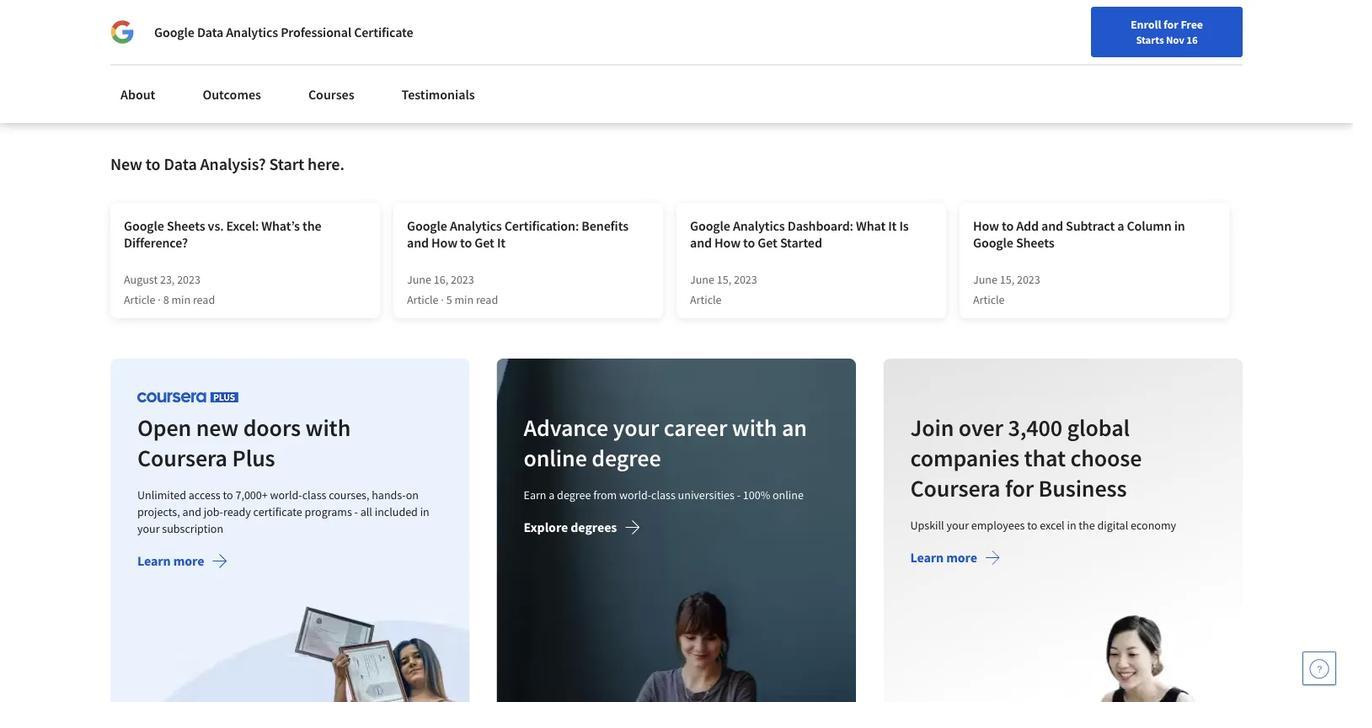 Task type: vqa. For each thing, say whether or not it's contained in the screenshot.
NOV
yes



Task type: locate. For each thing, give the bounding box(es) containing it.
to down about
[[146, 154, 161, 175]]

0 horizontal spatial learn more
[[137, 553, 204, 570]]

a right earn
[[549, 488, 555, 503]]

1 horizontal spatial ·
[[441, 293, 444, 308]]

ready
[[223, 505, 251, 520]]

0 horizontal spatial -
[[354, 505, 358, 520]]

0 horizontal spatial june 15, 2023 article
[[690, 272, 757, 308]]

2023 down add
[[1017, 272, 1040, 288]]

1 horizontal spatial world-
[[619, 488, 651, 503]]

0 horizontal spatial online
[[524, 444, 587, 473]]

economy
[[1131, 518, 1176, 534]]

1 vertical spatial -
[[354, 505, 358, 520]]

1 horizontal spatial a
[[1117, 218, 1124, 235]]

with inside advance your career with an online degree
[[732, 414, 777, 443]]

online
[[524, 444, 587, 473], [773, 488, 804, 503]]

google inside how to add and subtract a column in google sheets
[[973, 235, 1013, 251]]

min
[[171, 293, 191, 308], [454, 293, 474, 308]]

0 horizontal spatial in
[[420, 505, 430, 520]]

google image
[[110, 20, 134, 44]]

article inside june 16, 2023 article · 5 min read
[[407, 293, 439, 308]]

google for google analytics certification: benefits and how to get it
[[407, 218, 447, 235]]

2 class from the left
[[651, 488, 676, 503]]

2023 inside june 16, 2023 article · 5 min read
[[451, 272, 474, 288]]

0 horizontal spatial degree
[[557, 488, 591, 503]]

vs.
[[208, 218, 224, 235]]

· left 5
[[441, 293, 444, 308]]

1 horizontal spatial sheets
[[1016, 235, 1054, 251]]

and inside "unlimited access to 7,000+ world-class courses, hands-on projects, and job-ready certificate programs - all included in your subscription"
[[182, 505, 201, 520]]

1 horizontal spatial online
[[773, 488, 804, 503]]

0 horizontal spatial coursera
[[137, 444, 227, 473]]

more down subscription
[[173, 553, 204, 570]]

1 horizontal spatial degree
[[592, 444, 661, 473]]

your for upskill
[[946, 518, 969, 534]]

google inside google sheets vs. excel: what's the difference?
[[124, 218, 164, 235]]

2023 right 23,
[[177, 272, 201, 288]]

2023 down google analytics dashboard: what it is and how to get started
[[734, 272, 757, 288]]

it inside google analytics dashboard: what it is and how to get started
[[888, 218, 897, 235]]

0 vertical spatial for
[[1164, 17, 1178, 32]]

learn more
[[910, 550, 977, 567], [137, 553, 204, 570]]

2 · from the left
[[441, 293, 444, 308]]

in
[[1174, 218, 1185, 235], [420, 505, 430, 520], [1067, 518, 1076, 534]]

class up the programs
[[302, 488, 326, 503]]

1 horizontal spatial coursera
[[910, 474, 1000, 504]]

online down advance
[[524, 444, 587, 473]]

1 world- from the left
[[270, 488, 302, 503]]

more down employees on the bottom
[[946, 550, 977, 567]]

join
[[910, 414, 954, 443]]

1 horizontal spatial for
[[1164, 17, 1178, 32]]

None search field
[[240, 44, 645, 78]]

coursera inside join over 3,400 global companies that choose coursera for business
[[910, 474, 1000, 504]]

1 horizontal spatial learn more link
[[910, 550, 1001, 571]]

1 horizontal spatial -
[[737, 488, 741, 503]]

analytics left certification:
[[450, 218, 502, 235]]

open
[[137, 414, 191, 443]]

a inside how to add and subtract a column in google sheets
[[1117, 218, 1124, 235]]

0 horizontal spatial a
[[549, 488, 555, 503]]

google data analytics professional certificate
[[154, 24, 413, 40]]

class inside "unlimited access to 7,000+ world-class courses, hands-on projects, and job-ready certificate programs - all included in your subscription"
[[302, 488, 326, 503]]

degree
[[592, 444, 661, 473], [557, 488, 591, 503]]

0 vertical spatial the
[[302, 218, 321, 235]]

read right 8
[[193, 293, 215, 308]]

data left analysis?
[[164, 154, 197, 175]]

min right 8
[[171, 293, 191, 308]]

sheets inside how to add and subtract a column in google sheets
[[1016, 235, 1054, 251]]

learn more link down upskill
[[910, 550, 1001, 571]]

sheets left 'subtract'
[[1016, 235, 1054, 251]]

2023 inside august 23, 2023 article · 8 min read
[[177, 272, 201, 288]]

1 · from the left
[[158, 293, 161, 308]]

analytics inside google analytics dashboard: what it is and how to get started
[[733, 218, 785, 235]]

· inside june 16, 2023 article · 5 min read
[[441, 293, 444, 308]]

23,
[[160, 272, 175, 288]]

1 horizontal spatial how
[[715, 235, 741, 251]]

1 horizontal spatial new
[[934, 53, 956, 68]]

for up nov in the top right of the page
[[1164, 17, 1178, 32]]

class left universities
[[651, 488, 676, 503]]

in right excel
[[1067, 518, 1076, 534]]

slides element
[[141, 94, 1212, 111]]

certification:
[[504, 218, 579, 235]]

article inside august 23, 2023 article · 8 min read
[[124, 293, 155, 308]]

learn down projects,
[[137, 553, 171, 570]]

and inside the google analytics certification: benefits and how to get it
[[407, 235, 429, 251]]

1 horizontal spatial with
[[732, 414, 777, 443]]

show notifications image
[[1126, 55, 1146, 75]]

free
[[1181, 17, 1203, 32]]

world- for 7,000+
[[270, 488, 302, 503]]

google
[[154, 24, 194, 40], [124, 218, 164, 235], [407, 218, 447, 235], [690, 218, 730, 235], [973, 235, 1013, 251]]

june inside june 16, 2023 article · 5 min read
[[407, 272, 431, 288]]

with left an
[[732, 414, 777, 443]]

1 horizontal spatial june 15, 2023 article
[[973, 272, 1040, 308]]

min inside june 16, 2023 article · 5 min read
[[454, 293, 474, 308]]

world- up certificate
[[270, 488, 302, 503]]

it up june 16, 2023 article · 5 min read
[[497, 235, 506, 251]]

universities
[[678, 488, 735, 503]]

get
[[475, 235, 494, 251], [758, 235, 777, 251]]

courses,
[[329, 488, 369, 503]]

-
[[737, 488, 741, 503], [354, 505, 358, 520]]

2 horizontal spatial analytics
[[733, 218, 785, 235]]

google for google analytics dashboard: what it is and how to get started
[[690, 218, 730, 235]]

your
[[910, 53, 932, 68], [613, 414, 659, 443], [946, 518, 969, 534], [137, 522, 160, 537]]

1 horizontal spatial the
[[1079, 518, 1095, 534]]

explore
[[524, 520, 568, 537]]

your for find
[[910, 53, 932, 68]]

learn more link down subscription
[[137, 553, 228, 574]]

2 read from the left
[[476, 293, 498, 308]]

to up ready
[[223, 488, 233, 503]]

global
[[1067, 414, 1130, 443]]

1 read from the left
[[193, 293, 215, 308]]

0 horizontal spatial it
[[497, 235, 506, 251]]

for down that
[[1005, 474, 1034, 504]]

0 vertical spatial -
[[737, 488, 741, 503]]

coursera inside open new doors with coursera plus
[[137, 444, 227, 473]]

1 2023 from the left
[[177, 272, 201, 288]]

1 june 15, 2023 article from the left
[[690, 272, 757, 308]]

0 horizontal spatial world-
[[270, 488, 302, 503]]

online right '100%' at the right bottom
[[773, 488, 804, 503]]

0 vertical spatial new
[[934, 53, 956, 68]]

more for leftmost learn more link
[[173, 553, 204, 570]]

- left all
[[354, 505, 358, 520]]

explore degrees
[[524, 520, 617, 537]]

august
[[124, 272, 158, 288]]

2023 for add
[[1017, 272, 1040, 288]]

google analytics certification: benefits and how to get it
[[407, 218, 628, 251]]

how up 16,
[[431, 235, 458, 251]]

1 horizontal spatial 15,
[[1000, 272, 1015, 288]]

min for to
[[454, 293, 474, 308]]

to left started
[[743, 235, 755, 251]]

4 2023 from the left
[[1017, 272, 1040, 288]]

0 horizontal spatial new
[[110, 154, 142, 175]]

0 horizontal spatial learn
[[137, 553, 171, 570]]

article for how to add and subtract a column in google sheets
[[973, 293, 1005, 308]]

analytics for google analytics certification: benefits and how to get it
[[450, 218, 502, 235]]

2023 right 16,
[[451, 272, 474, 288]]

find your new career
[[885, 53, 991, 68]]

subscription
[[162, 522, 223, 537]]

coursera down "open" at bottom left
[[137, 444, 227, 473]]

your inside "unlimited access to 7,000+ world-class courses, hands-on projects, and job-ready certificate programs - all included in your subscription"
[[137, 522, 160, 537]]

with inside open new doors with coursera plus
[[305, 414, 351, 443]]

class for universities
[[651, 488, 676, 503]]

2 2023 from the left
[[451, 272, 474, 288]]

your right find
[[910, 53, 932, 68]]

learn
[[910, 550, 944, 567], [137, 553, 171, 570]]

0 horizontal spatial june
[[407, 272, 431, 288]]

2 world- from the left
[[619, 488, 651, 503]]

the right what's
[[302, 218, 321, 235]]

nov
[[1166, 33, 1184, 46]]

in right the column
[[1174, 218, 1185, 235]]

1 horizontal spatial more
[[946, 550, 977, 567]]

15,
[[717, 272, 731, 288], [1000, 272, 1015, 288]]

2 june from the left
[[690, 272, 714, 288]]

1 horizontal spatial get
[[758, 235, 777, 251]]

new left career
[[934, 53, 956, 68]]

more
[[946, 550, 977, 567], [173, 553, 204, 570]]

·
[[158, 293, 161, 308], [441, 293, 444, 308]]

0 vertical spatial online
[[524, 444, 587, 473]]

· inside august 23, 2023 article · 8 min read
[[158, 293, 161, 308]]

to
[[146, 154, 161, 175], [1002, 218, 1014, 235], [460, 235, 472, 251], [743, 235, 755, 251], [223, 488, 233, 503], [1027, 518, 1037, 534]]

0 horizontal spatial 15,
[[717, 272, 731, 288]]

analytics left professional
[[226, 24, 278, 40]]

explore degrees link
[[524, 520, 641, 540]]

google inside google analytics dashboard: what it is and how to get started
[[690, 218, 730, 235]]

1 horizontal spatial june
[[690, 272, 714, 288]]

1 horizontal spatial it
[[888, 218, 897, 235]]

1 horizontal spatial read
[[476, 293, 498, 308]]

1 vertical spatial online
[[773, 488, 804, 503]]

0 horizontal spatial sheets
[[167, 218, 205, 235]]

to up june 16, 2023 article · 5 min read
[[460, 235, 472, 251]]

analytics inside the google analytics certification: benefits and how to get it
[[450, 218, 502, 235]]

0 horizontal spatial analytics
[[226, 24, 278, 40]]

0 vertical spatial coursera
[[137, 444, 227, 473]]

with for career
[[732, 414, 777, 443]]

it
[[888, 218, 897, 235], [497, 235, 506, 251]]

for
[[1164, 17, 1178, 32], [1005, 474, 1034, 504]]

0 horizontal spatial how
[[431, 235, 458, 251]]

2 article from the left
[[407, 293, 439, 308]]

2 with from the left
[[732, 414, 777, 443]]

2023 for certification:
[[451, 272, 474, 288]]

1 vertical spatial degree
[[557, 488, 591, 503]]

world-
[[270, 488, 302, 503], [619, 488, 651, 503]]

projects,
[[137, 505, 180, 520]]

a left the column
[[1117, 218, 1124, 235]]

to inside "unlimited access to 7,000+ world-class courses, hands-on projects, and job-ready certificate programs - all included in your subscription"
[[223, 488, 233, 503]]

3 2023 from the left
[[734, 272, 757, 288]]

read
[[193, 293, 215, 308], [476, 293, 498, 308]]

analytics left dashboard:
[[733, 218, 785, 235]]

4 article from the left
[[973, 293, 1005, 308]]

data up outcomes 'link'
[[197, 24, 223, 40]]

article
[[124, 293, 155, 308], [407, 293, 439, 308], [690, 293, 722, 308], [973, 293, 1005, 308]]

difference?
[[124, 235, 188, 251]]

read inside june 16, 2023 article · 5 min read
[[476, 293, 498, 308]]

0 horizontal spatial the
[[302, 218, 321, 235]]

1 horizontal spatial min
[[454, 293, 474, 308]]

read right 5
[[476, 293, 498, 308]]

· left 8
[[158, 293, 161, 308]]

learn for right learn more link
[[910, 550, 944, 567]]

0 horizontal spatial min
[[171, 293, 191, 308]]

get up june 16, 2023 article · 5 min read
[[475, 235, 494, 251]]

new
[[934, 53, 956, 68], [110, 154, 142, 175]]

2 min from the left
[[454, 293, 474, 308]]

min right 5
[[454, 293, 474, 308]]

online inside advance your career with an online degree
[[524, 444, 587, 473]]

1 vertical spatial new
[[110, 154, 142, 175]]

2 june 15, 2023 article from the left
[[973, 272, 1040, 308]]

learn more down subscription
[[137, 553, 204, 570]]

1 vertical spatial for
[[1005, 474, 1034, 504]]

1 vertical spatial coursera
[[910, 474, 1000, 504]]

your down projects,
[[137, 522, 160, 537]]

0 horizontal spatial more
[[173, 553, 204, 570]]

hands-
[[372, 488, 406, 503]]

how left add
[[973, 218, 999, 235]]

0 horizontal spatial for
[[1005, 474, 1034, 504]]

1 class from the left
[[302, 488, 326, 503]]

1 june from the left
[[407, 272, 431, 288]]

3 june from the left
[[973, 272, 998, 288]]

enroll for free starts nov 16
[[1131, 17, 1203, 46]]

how left started
[[715, 235, 741, 251]]

1 article from the left
[[124, 293, 155, 308]]

start
[[269, 154, 304, 175]]

3 article from the left
[[690, 293, 722, 308]]

2 horizontal spatial in
[[1174, 218, 1185, 235]]

june 15, 2023 article for to
[[690, 272, 757, 308]]

the left digital
[[1079, 518, 1095, 534]]

learn more down upskill
[[910, 550, 977, 567]]

it left is
[[888, 218, 897, 235]]

0 vertical spatial a
[[1117, 218, 1124, 235]]

new down about
[[110, 154, 142, 175]]

0 vertical spatial data
[[197, 24, 223, 40]]

choose
[[1070, 444, 1142, 473]]

0 vertical spatial degree
[[592, 444, 661, 473]]

that
[[1024, 444, 1066, 473]]

sheets left vs.
[[167, 218, 205, 235]]

0 horizontal spatial ·
[[158, 293, 161, 308]]

- left '100%' at the right bottom
[[737, 488, 741, 503]]

coursera down companies
[[910, 474, 1000, 504]]

1 horizontal spatial class
[[651, 488, 676, 503]]

degree left from
[[557, 488, 591, 503]]

find
[[885, 53, 907, 68]]

2 horizontal spatial how
[[973, 218, 999, 235]]

in right included
[[420, 505, 430, 520]]

1 get from the left
[[475, 235, 494, 251]]

get left started
[[758, 235, 777, 251]]

min inside august 23, 2023 article · 8 min read
[[171, 293, 191, 308]]

degree up from
[[592, 444, 661, 473]]

2 horizontal spatial june
[[973, 272, 998, 288]]

get inside google analytics dashboard: what it is and how to get started
[[758, 235, 777, 251]]

june 15, 2023 article
[[690, 272, 757, 308], [973, 272, 1040, 308]]

your inside advance your career with an online degree
[[613, 414, 659, 443]]

join over 3,400 global companies that choose coursera for business
[[910, 414, 1142, 504]]

read for to
[[476, 293, 498, 308]]

2 get from the left
[[758, 235, 777, 251]]

analytics
[[226, 24, 278, 40], [450, 218, 502, 235], [733, 218, 785, 235]]

degree inside advance your career with an online degree
[[592, 444, 661, 473]]

class
[[302, 488, 326, 503], [651, 488, 676, 503]]

0 horizontal spatial read
[[193, 293, 215, 308]]

with right doors
[[305, 414, 351, 443]]

to left add
[[1002, 218, 1014, 235]]

read inside august 23, 2023 article · 8 min read
[[193, 293, 215, 308]]

world- for from
[[619, 488, 651, 503]]

plus
[[232, 444, 275, 473]]

certificate
[[354, 24, 413, 40]]

1 min from the left
[[171, 293, 191, 308]]

degrees
[[571, 520, 617, 537]]

new
[[196, 414, 239, 443]]

1 horizontal spatial in
[[1067, 518, 1076, 534]]

1 vertical spatial a
[[549, 488, 555, 503]]

0 horizontal spatial class
[[302, 488, 326, 503]]

1 15, from the left
[[717, 272, 731, 288]]

in inside "unlimited access to 7,000+ world-class courses, hands-on projects, and job-ready certificate programs - all included in your subscription"
[[420, 505, 430, 520]]

0 horizontal spatial get
[[475, 235, 494, 251]]

sheets
[[167, 218, 205, 235], [1016, 235, 1054, 251]]

your left the career
[[613, 414, 659, 443]]

june
[[407, 272, 431, 288], [690, 272, 714, 288], [973, 272, 998, 288]]

1 horizontal spatial learn more
[[910, 550, 977, 567]]

1 with from the left
[[305, 414, 351, 443]]

world- inside "unlimited access to 7,000+ world-class courses, hands-on projects, and job-ready certificate programs - all included in your subscription"
[[270, 488, 302, 503]]

with for doors
[[305, 414, 351, 443]]

analytics for google analytics dashboard: what it is and how to get started
[[733, 218, 785, 235]]

world- right from
[[619, 488, 651, 503]]

learn more link
[[910, 550, 1001, 571], [137, 553, 228, 574]]

1 horizontal spatial learn
[[910, 550, 944, 567]]

help center image
[[1309, 659, 1330, 679]]

june for how to add and subtract a column in google sheets
[[973, 272, 998, 288]]

learn down upskill
[[910, 550, 944, 567]]

0 horizontal spatial with
[[305, 414, 351, 443]]

your right upskill
[[946, 518, 969, 534]]

· for difference?
[[158, 293, 161, 308]]

1 horizontal spatial analytics
[[450, 218, 502, 235]]

article for google analytics dashboard: what it is and how to get started
[[690, 293, 722, 308]]

2 15, from the left
[[1000, 272, 1015, 288]]

google inside the google analytics certification: benefits and how to get it
[[407, 218, 447, 235]]



Task type: describe. For each thing, give the bounding box(es) containing it.
started
[[780, 235, 822, 251]]

what
[[856, 218, 886, 235]]

upskill
[[910, 518, 944, 534]]

testimonials
[[402, 86, 475, 103]]

individuals link
[[20, 0, 119, 34]]

the inside google sheets vs. excel: what's the difference?
[[302, 218, 321, 235]]

2023 for vs.
[[177, 272, 201, 288]]

august 23, 2023 article · 8 min read
[[124, 272, 215, 308]]

enroll
[[1131, 17, 1161, 32]]

what's
[[261, 218, 300, 235]]

an
[[782, 414, 807, 443]]

how inside how to add and subtract a column in google sheets
[[973, 218, 999, 235]]

15, for to
[[717, 272, 731, 288]]

business
[[1038, 474, 1127, 504]]

and inside google analytics dashboard: what it is and how to get started
[[690, 235, 712, 251]]

benefits
[[582, 218, 628, 235]]

7,000+
[[235, 488, 268, 503]]

16,
[[434, 272, 448, 288]]

career
[[959, 53, 991, 68]]

advance your career with an online degree
[[524, 414, 807, 473]]

is
[[899, 218, 909, 235]]

1 vertical spatial the
[[1079, 518, 1095, 534]]

access
[[189, 488, 221, 503]]

included
[[375, 505, 418, 520]]

· for to
[[441, 293, 444, 308]]

digital
[[1097, 518, 1128, 534]]

professional
[[281, 24, 351, 40]]

for inside enroll for free starts nov 16
[[1164, 17, 1178, 32]]

dashboard:
[[788, 218, 853, 235]]

3,400
[[1008, 414, 1062, 443]]

doors
[[243, 414, 301, 443]]

over
[[959, 414, 1003, 443]]

2023 for dashboard:
[[734, 272, 757, 288]]

learn for leftmost learn more link
[[137, 553, 171, 570]]

0 horizontal spatial learn more link
[[137, 553, 228, 574]]

english
[[1030, 53, 1071, 70]]

job-
[[204, 505, 223, 520]]

for inside join over 3,400 global companies that choose coursera for business
[[1005, 474, 1034, 504]]

5
[[446, 293, 452, 308]]

google for google data analytics professional certificate
[[154, 24, 194, 40]]

your for advance
[[613, 414, 659, 443]]

june 16, 2023 article · 5 min read
[[407, 272, 498, 308]]

it inside the google analytics certification: benefits and how to get it
[[497, 235, 506, 251]]

in inside how to add and subtract a column in google sheets
[[1174, 218, 1185, 235]]

16
[[1187, 33, 1198, 46]]

subtract
[[1066, 218, 1115, 235]]

june for google analytics dashboard: what it is and how to get started
[[690, 272, 714, 288]]

15, for google
[[1000, 272, 1015, 288]]

and inside how to add and subtract a column in google sheets
[[1041, 218, 1063, 235]]

on
[[406, 488, 419, 503]]

advance
[[524, 414, 609, 443]]

testimonials link
[[391, 76, 485, 113]]

excel
[[1040, 518, 1065, 534]]

companies
[[910, 444, 1019, 473]]

certificate
[[253, 505, 302, 520]]

google sheets vs. excel: what's the difference?
[[124, 218, 321, 251]]

unlimited access to 7,000+ world-class courses, hands-on projects, and job-ready certificate programs - all included in your subscription
[[137, 488, 430, 537]]

about
[[120, 86, 155, 103]]

coursera image
[[20, 47, 127, 74]]

upskill your employees to excel in the digital economy
[[910, 518, 1176, 534]]

how inside google analytics dashboard: what it is and how to get started
[[715, 235, 741, 251]]

find your new career link
[[877, 51, 1000, 72]]

unlimited
[[137, 488, 186, 503]]

get inside the google analytics certification: benefits and how to get it
[[475, 235, 494, 251]]

about link
[[110, 76, 165, 113]]

how inside the google analytics certification: benefits and how to get it
[[431, 235, 458, 251]]

8
[[163, 293, 169, 308]]

100%
[[743, 488, 770, 503]]

courses
[[308, 86, 354, 103]]

sheets inside google sheets vs. excel: what's the difference?
[[167, 218, 205, 235]]

all
[[360, 505, 372, 520]]

from
[[593, 488, 617, 503]]

english button
[[1000, 34, 1101, 88]]

excel:
[[226, 218, 259, 235]]

to left excel
[[1027, 518, 1037, 534]]

article for google analytics certification: benefits and how to get it
[[407, 293, 439, 308]]

google analytics dashboard: what it is and how to get started
[[690, 218, 909, 251]]

read for difference?
[[193, 293, 215, 308]]

min for difference?
[[171, 293, 191, 308]]

coursera plus image
[[137, 392, 238, 403]]

earn
[[524, 488, 546, 503]]

to inside the google analytics certification: benefits and how to get it
[[460, 235, 472, 251]]

courses link
[[298, 76, 364, 113]]

- inside "unlimited access to 7,000+ world-class courses, hands-on projects, and job-ready certificate programs - all included in your subscription"
[[354, 505, 358, 520]]

article for google sheets vs. excel: what's the difference?
[[124, 293, 155, 308]]

how to add and subtract a column in google sheets
[[973, 218, 1185, 251]]

add
[[1016, 218, 1039, 235]]

outcomes link
[[192, 76, 271, 113]]

individuals
[[45, 8, 112, 25]]

june for google analytics certification: benefits and how to get it
[[407, 272, 431, 288]]

class for courses,
[[302, 488, 326, 503]]

to inside how to add and subtract a column in google sheets
[[1002, 218, 1014, 235]]

new to data analysis? start here.
[[110, 154, 344, 175]]

outcomes
[[203, 86, 261, 103]]

earn a degree from world-class universities - 100% online
[[524, 488, 804, 503]]

programs
[[305, 505, 352, 520]]

employees
[[971, 518, 1025, 534]]

here.
[[308, 154, 344, 175]]

career
[[664, 414, 727, 443]]

analysis?
[[200, 154, 266, 175]]

column
[[1127, 218, 1172, 235]]

1 vertical spatial data
[[164, 154, 197, 175]]

open new doors with coursera plus
[[137, 414, 351, 473]]

more for right learn more link
[[946, 550, 977, 567]]

starts
[[1136, 33, 1164, 46]]

june 15, 2023 article for google
[[973, 272, 1040, 308]]

to inside google analytics dashboard: what it is and how to get started
[[743, 235, 755, 251]]

google for google sheets vs. excel: what's the difference?
[[124, 218, 164, 235]]



